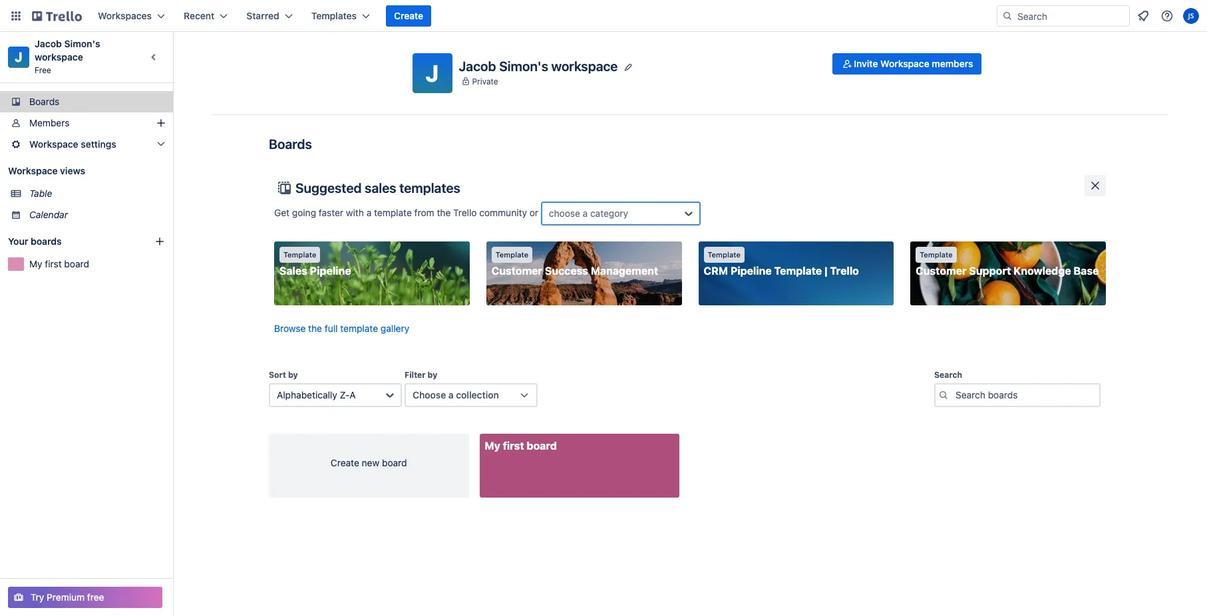 Task type: locate. For each thing, give the bounding box(es) containing it.
jacob simon's workspace
[[459, 58, 618, 74]]

board
[[64, 258, 89, 270], [527, 440, 557, 452], [382, 457, 407, 469]]

0 horizontal spatial the
[[308, 323, 322, 334]]

free
[[87, 592, 104, 603]]

simon's for jacob simon's workspace free
[[64, 38, 100, 49]]

try
[[31, 592, 44, 603]]

jacob up private at the top of the page
[[459, 58, 496, 74]]

premium
[[47, 592, 85, 603]]

success
[[545, 265, 588, 277]]

customer
[[492, 265, 543, 277], [916, 265, 967, 277]]

choose a category
[[549, 208, 628, 219]]

template inside template customer success management
[[496, 250, 529, 259]]

0 horizontal spatial trello
[[453, 207, 477, 218]]

j left the jacob simon's workspace free
[[15, 49, 22, 65]]

1 vertical spatial trello
[[830, 265, 859, 277]]

a
[[350, 389, 356, 401]]

boards up members
[[29, 96, 59, 107]]

1 vertical spatial simon's
[[499, 58, 548, 74]]

jacob
[[35, 38, 62, 49], [459, 58, 496, 74]]

workspace up free
[[35, 51, 83, 63]]

trello inside template crm pipeline template | trello
[[830, 265, 859, 277]]

0 horizontal spatial workspace
[[35, 51, 83, 63]]

back to home image
[[32, 5, 82, 27]]

0 vertical spatial the
[[437, 207, 451, 218]]

0 vertical spatial board
[[64, 258, 89, 270]]

pipeline right 'crm'
[[731, 265, 772, 277]]

faster
[[319, 207, 344, 218]]

0 vertical spatial trello
[[453, 207, 477, 218]]

template
[[284, 250, 316, 259], [496, 250, 529, 259], [708, 250, 741, 259], [920, 250, 953, 259], [774, 265, 822, 277]]

base
[[1074, 265, 1099, 277]]

z-
[[340, 389, 350, 401]]

my first board
[[29, 258, 89, 270], [485, 440, 557, 452]]

create
[[394, 10, 423, 21], [331, 457, 359, 469]]

members link
[[0, 112, 173, 134]]

pipeline
[[310, 265, 351, 277], [731, 265, 772, 277]]

template sales pipeline
[[280, 250, 351, 277]]

1 vertical spatial my first board link
[[480, 434, 680, 498]]

boards link
[[0, 91, 173, 112]]

template inside template sales pipeline
[[284, 250, 316, 259]]

0 vertical spatial create
[[394, 10, 423, 21]]

1 horizontal spatial j
[[426, 59, 439, 87]]

template customer support knowledge base
[[916, 250, 1099, 277]]

1 horizontal spatial first
[[503, 440, 524, 452]]

choose
[[549, 208, 580, 219]]

a inside button
[[449, 389, 454, 401]]

gallery
[[381, 323, 409, 334]]

create for create new board
[[331, 457, 359, 469]]

trello left community
[[453, 207, 477, 218]]

workspace right 'invite'
[[881, 58, 930, 69]]

workspace up "table"
[[8, 165, 58, 176]]

workspace navigation collapse icon image
[[145, 48, 164, 67]]

first down choose a collection button
[[503, 440, 524, 452]]

1 vertical spatial workspace
[[29, 138, 78, 150]]

0 horizontal spatial customer
[[492, 265, 543, 277]]

1 horizontal spatial by
[[428, 370, 438, 380]]

template inside template customer support knowledge base
[[920, 250, 953, 259]]

browse
[[274, 323, 306, 334]]

0 vertical spatial simon's
[[64, 38, 100, 49]]

workspace inside the jacob simon's workspace free
[[35, 51, 83, 63]]

workspace inside popup button
[[29, 138, 78, 150]]

first
[[45, 258, 62, 270], [503, 440, 524, 452]]

jacob for jacob simon's workspace
[[459, 58, 496, 74]]

sort by
[[269, 370, 298, 380]]

0 horizontal spatial first
[[45, 258, 62, 270]]

0 vertical spatial jacob
[[35, 38, 62, 49]]

search image
[[1002, 11, 1013, 21]]

invite
[[854, 58, 878, 69]]

0 vertical spatial my first board
[[29, 258, 89, 270]]

a
[[367, 207, 372, 218], [583, 208, 588, 219], [449, 389, 454, 401]]

jacob up free
[[35, 38, 62, 49]]

knowledge
[[1014, 265, 1071, 277]]

template right full
[[340, 323, 378, 334]]

2 vertical spatial workspace
[[8, 165, 58, 176]]

filter
[[405, 370, 426, 380]]

template down the sales
[[374, 207, 412, 218]]

1 vertical spatial jacob
[[459, 58, 496, 74]]

1 by from the left
[[288, 370, 298, 380]]

free
[[35, 65, 51, 75]]

from
[[414, 207, 434, 218]]

template for customer success management
[[496, 250, 529, 259]]

1 horizontal spatial my
[[485, 440, 501, 452]]

workspace
[[35, 51, 83, 63], [551, 58, 618, 74]]

1 horizontal spatial jacob
[[459, 58, 496, 74]]

workspace for settings
[[29, 138, 78, 150]]

open information menu image
[[1161, 9, 1174, 23]]

suggested sales templates
[[296, 180, 461, 196]]

1 pipeline from the left
[[310, 265, 351, 277]]

management
[[591, 265, 658, 277]]

calendar
[[29, 209, 68, 220]]

the left full
[[308, 323, 322, 334]]

customer inside template customer support knowledge base
[[916, 265, 967, 277]]

pipeline inside template sales pipeline
[[310, 265, 351, 277]]

trello right the | at the top of page
[[830, 265, 859, 277]]

0 vertical spatial boards
[[29, 96, 59, 107]]

jacob inside the jacob simon's workspace free
[[35, 38, 62, 49]]

workspace for jacob simon's workspace
[[551, 58, 618, 74]]

0 horizontal spatial my
[[29, 258, 42, 270]]

customer left success
[[492, 265, 543, 277]]

going
[[292, 207, 316, 218]]

create left new
[[331, 457, 359, 469]]

workspace inside button
[[881, 58, 930, 69]]

my down collection
[[485, 440, 501, 452]]

j inside button
[[426, 59, 439, 87]]

0 vertical spatial workspace
[[881, 58, 930, 69]]

0 horizontal spatial jacob
[[35, 38, 62, 49]]

0 horizontal spatial simon's
[[64, 38, 100, 49]]

0 vertical spatial my
[[29, 258, 42, 270]]

with
[[346, 207, 364, 218]]

1 horizontal spatial board
[[382, 457, 407, 469]]

search
[[935, 370, 963, 380]]

get
[[274, 207, 290, 218]]

1 horizontal spatial a
[[449, 389, 454, 401]]

0 horizontal spatial boards
[[29, 96, 59, 107]]

by
[[288, 370, 298, 380], [428, 370, 438, 380]]

starred button
[[238, 5, 301, 27]]

1 horizontal spatial workspace
[[551, 58, 618, 74]]

alphabetically
[[277, 389, 337, 401]]

customer inside template customer success management
[[492, 265, 543, 277]]

members
[[29, 117, 70, 128]]

by right "filter"
[[428, 370, 438, 380]]

1 vertical spatial boards
[[269, 136, 312, 152]]

calendar link
[[29, 208, 165, 222]]

the right from
[[437, 207, 451, 218]]

1 vertical spatial the
[[308, 323, 322, 334]]

simon's inside the jacob simon's workspace free
[[64, 38, 100, 49]]

1 horizontal spatial the
[[437, 207, 451, 218]]

1 vertical spatial board
[[527, 440, 557, 452]]

2 horizontal spatial a
[[583, 208, 588, 219]]

1 customer from the left
[[492, 265, 543, 277]]

1 horizontal spatial create
[[394, 10, 423, 21]]

workspace for jacob simon's workspace free
[[35, 51, 83, 63]]

sm image
[[841, 57, 854, 71]]

simon's for jacob simon's workspace
[[499, 58, 548, 74]]

pipeline inside template crm pipeline template | trello
[[731, 265, 772, 277]]

your
[[8, 236, 28, 247]]

1 vertical spatial first
[[503, 440, 524, 452]]

2 pipeline from the left
[[731, 265, 772, 277]]

workspaces
[[98, 10, 152, 21]]

workspace
[[881, 58, 930, 69], [29, 138, 78, 150], [8, 165, 58, 176]]

invite workspace members button
[[833, 53, 981, 75]]

0 horizontal spatial pipeline
[[310, 265, 351, 277]]

1 horizontal spatial boards
[[269, 136, 312, 152]]

my down your boards at left top
[[29, 258, 42, 270]]

first down boards at the left of the page
[[45, 258, 62, 270]]

2 customer from the left
[[916, 265, 967, 277]]

simon's
[[64, 38, 100, 49], [499, 58, 548, 74]]

new
[[362, 457, 380, 469]]

workspace down the primary element
[[551, 58, 618, 74]]

jacob simon's workspace free
[[35, 38, 103, 75]]

j left private at the top of the page
[[426, 59, 439, 87]]

my first board link
[[29, 258, 165, 271], [480, 434, 680, 498]]

by right sort
[[288, 370, 298, 380]]

my
[[29, 258, 42, 270], [485, 440, 501, 452]]

views
[[60, 165, 85, 176]]

1 vertical spatial create
[[331, 457, 359, 469]]

j
[[15, 49, 22, 65], [426, 59, 439, 87]]

1 horizontal spatial trello
[[830, 265, 859, 277]]

1 horizontal spatial my first board
[[485, 440, 557, 452]]

your boards with 1 items element
[[8, 234, 134, 250]]

invite workspace members
[[854, 58, 974, 69]]

1 horizontal spatial simon's
[[499, 58, 548, 74]]

customer left support
[[916, 265, 967, 277]]

templates button
[[303, 5, 378, 27]]

1 horizontal spatial pipeline
[[731, 265, 772, 277]]

0 horizontal spatial by
[[288, 370, 298, 380]]

0 horizontal spatial create
[[331, 457, 359, 469]]

a for choose a collection
[[449, 389, 454, 401]]

pipeline right the sales
[[310, 265, 351, 277]]

customer for customer success management
[[492, 265, 543, 277]]

1 vertical spatial template
[[340, 323, 378, 334]]

0 vertical spatial my first board link
[[29, 258, 165, 271]]

create up j button
[[394, 10, 423, 21]]

1 horizontal spatial customer
[[916, 265, 967, 277]]

1 vertical spatial my
[[485, 440, 501, 452]]

customer for customer support knowledge base
[[916, 265, 967, 277]]

2 by from the left
[[428, 370, 438, 380]]

workspaces button
[[90, 5, 173, 27]]

boards up suggested
[[269, 136, 312, 152]]

workspace down members
[[29, 138, 78, 150]]

create inside button
[[394, 10, 423, 21]]

0 horizontal spatial j
[[15, 49, 22, 65]]



Task type: describe. For each thing, give the bounding box(es) containing it.
your boards
[[8, 236, 62, 247]]

j button
[[412, 53, 452, 93]]

workspace settings button
[[0, 134, 173, 155]]

sales
[[365, 180, 396, 196]]

j link
[[8, 47, 29, 68]]

choose a collection
[[413, 389, 499, 401]]

0 vertical spatial first
[[45, 258, 62, 270]]

alphabetically z-a
[[277, 389, 356, 401]]

sales
[[280, 265, 308, 277]]

0 notifications image
[[1136, 8, 1152, 24]]

table
[[29, 188, 52, 199]]

crm
[[704, 265, 728, 277]]

support
[[969, 265, 1011, 277]]

template for sales pipeline
[[284, 250, 316, 259]]

template customer success management
[[492, 250, 658, 277]]

2 horizontal spatial board
[[527, 440, 557, 452]]

2 vertical spatial board
[[382, 457, 407, 469]]

|
[[825, 265, 828, 277]]

starred
[[246, 10, 279, 21]]

community
[[479, 207, 527, 218]]

browse the full template gallery link
[[274, 323, 409, 334]]

a for choose a category
[[583, 208, 588, 219]]

suggested
[[296, 180, 362, 196]]

create button
[[386, 5, 431, 27]]

1 horizontal spatial my first board link
[[480, 434, 680, 498]]

choose
[[413, 389, 446, 401]]

create for create
[[394, 10, 423, 21]]

jacob for jacob simon's workspace free
[[35, 38, 62, 49]]

boards
[[31, 236, 62, 247]]

workspace views
[[8, 165, 85, 176]]

table link
[[29, 187, 165, 200]]

collection
[[456, 389, 499, 401]]

filter by
[[405, 370, 438, 380]]

jacob simon (jacobsimon16) image
[[1184, 8, 1199, 24]]

members
[[932, 58, 974, 69]]

pipeline for sales
[[310, 265, 351, 277]]

try premium free
[[31, 592, 104, 603]]

template for crm pipeline template | trello
[[708, 250, 741, 259]]

0 vertical spatial template
[[374, 207, 412, 218]]

Search text field
[[935, 383, 1101, 407]]

private
[[472, 76, 498, 86]]

browse the full template gallery
[[274, 323, 409, 334]]

0 horizontal spatial a
[[367, 207, 372, 218]]

template crm pipeline template | trello
[[704, 250, 859, 277]]

1 vertical spatial my first board
[[485, 440, 557, 452]]

primary element
[[0, 0, 1207, 32]]

j for j link
[[15, 49, 22, 65]]

or
[[530, 207, 539, 218]]

workspace for views
[[8, 165, 58, 176]]

settings
[[81, 138, 116, 150]]

Search field
[[1013, 6, 1130, 26]]

by for filter by
[[428, 370, 438, 380]]

templates
[[399, 180, 461, 196]]

create new board
[[331, 457, 407, 469]]

full
[[325, 323, 338, 334]]

j for j button
[[426, 59, 439, 87]]

category
[[590, 208, 628, 219]]

by for sort by
[[288, 370, 298, 380]]

0 horizontal spatial my first board
[[29, 258, 89, 270]]

sort
[[269, 370, 286, 380]]

templates
[[311, 10, 357, 21]]

workspace settings
[[29, 138, 116, 150]]

try premium free button
[[8, 587, 162, 608]]

recent
[[184, 10, 215, 21]]

0 horizontal spatial my first board link
[[29, 258, 165, 271]]

0 horizontal spatial board
[[64, 258, 89, 270]]

choose a collection button
[[405, 383, 538, 407]]

template for customer support knowledge base
[[920, 250, 953, 259]]

add board image
[[154, 236, 165, 247]]

recent button
[[176, 5, 236, 27]]

get going faster with a template from the trello community or
[[274, 207, 541, 218]]

jacob simon's workspace link
[[35, 38, 103, 63]]

pipeline for crm
[[731, 265, 772, 277]]



Task type: vqa. For each thing, say whether or not it's contained in the screenshot.
workspace within the Jacob Simon's workspace Free
yes



